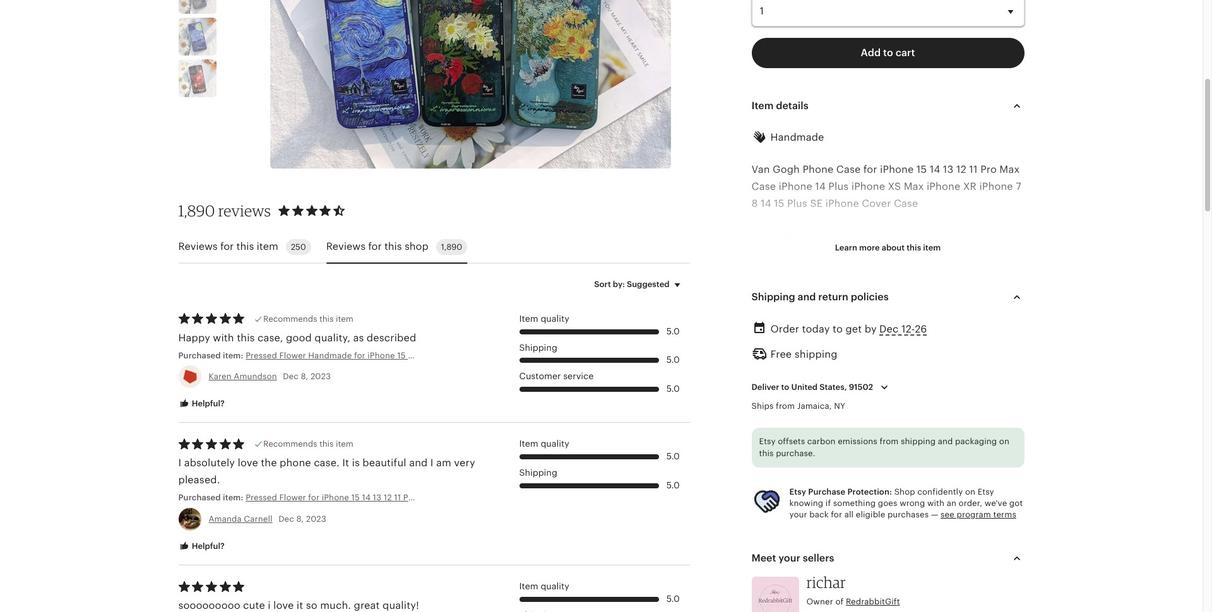 Task type: locate. For each thing, give the bounding box(es) containing it.
1 horizontal spatial to
[[833, 323, 843, 335]]

item right about at the right top of the page
[[924, 243, 941, 253]]

1 horizontal spatial reviews
[[326, 241, 366, 253]]

1 vertical spatial with
[[928, 499, 945, 508]]

3 quality from the top
[[541, 582, 570, 592]]

helpful? down karen
[[190, 399, 225, 409]]

on
[[1000, 437, 1010, 446], [966, 488, 976, 497]]

2023 for case.
[[306, 515, 327, 524]]

iphone down 'purchase'
[[812, 507, 846, 519]]

and left am
[[409, 457, 428, 469]]

your
[[790, 510, 808, 520], [779, 553, 801, 565]]

iphone up xs
[[881, 164, 914, 176]]

1 helpful? from the top
[[190, 399, 225, 409]]

shipping and return policies
[[752, 291, 889, 303]]

1 horizontal spatial i
[[431, 457, 434, 469]]

14 right 8
[[761, 198, 772, 210]]

richar
[[807, 574, 846, 593]]

13 inside van gogh phone case for iphone 15 14 13 12 11 pro max case iphone 14 plus iphone xs max iphone xr iphone 7 8 14 15 plus se iphone cover case
[[944, 164, 954, 176]]

this up quality,
[[320, 315, 334, 324]]

reviews
[[178, 241, 218, 253], [326, 241, 366, 253]]

0 horizontal spatial case
[[752, 181, 776, 193]]

to left united
[[782, 383, 790, 392]]

for left shop
[[368, 241, 382, 253]]

3 5.0 from the top
[[667, 384, 680, 394]]

13 left the 11
[[944, 164, 954, 176]]

7 ◆ from the top
[[752, 490, 759, 502]]

2 vertical spatial case
[[894, 198, 919, 210]]

and inside etsy offsets carbon emissions from shipping and packaging on this purchase.
[[939, 437, 954, 446]]

0 vertical spatial to
[[884, 47, 894, 59]]

packaging
[[956, 437, 998, 446]]

1 helpful? button from the top
[[169, 393, 234, 416]]

amanda carnell dec 8, 2023
[[209, 515, 327, 524]]

0 vertical spatial your
[[790, 510, 808, 520]]

1 vertical spatial 2023
[[306, 515, 327, 524]]

from inside etsy offsets carbon emissions from shipping and packaging on this purchase.
[[880, 437, 899, 446]]

shipping
[[795, 349, 838, 361], [901, 437, 936, 446]]

0 vertical spatial recommends this item
[[263, 315, 354, 324]]

3 item quality from the top
[[520, 582, 570, 592]]

plus left se
[[788, 198, 808, 210]]

iphone up "ny"
[[812, 387, 846, 399]]

recommends this item up good
[[263, 315, 354, 324]]

15
[[917, 164, 928, 176], [774, 198, 785, 210], [849, 387, 859, 399], [849, 404, 859, 416], [849, 421, 859, 433]]

1 vertical spatial shipping
[[901, 437, 936, 446]]

2 vertical spatial phone
[[824, 318, 854, 330]]

1 vertical spatial quality
[[541, 439, 570, 449]]

item quality
[[520, 314, 570, 324], [520, 439, 570, 449], [520, 582, 570, 592]]

purchased for happy with this case, good quality, as described
[[178, 351, 221, 361]]

1 vertical spatial 1,890
[[441, 243, 463, 252]]

from right emissions
[[880, 437, 899, 446]]

item left "250"
[[257, 241, 278, 253]]

dec right the amundson
[[283, 372, 299, 381]]

shipping up shop
[[901, 437, 936, 446]]

recommends up phone
[[263, 440, 317, 449]]

0 vertical spatial recommends
[[263, 315, 317, 324]]

etsy inside etsy offsets carbon emissions from shipping and packaging on this purchase.
[[760, 437, 776, 446]]

with up —
[[928, 499, 945, 508]]

purchased item: down "pleased."
[[178, 494, 246, 503]]

1 item: from the top
[[223, 351, 244, 361]]

1 vertical spatial shipping
[[520, 343, 558, 353]]

2 vertical spatial 12
[[849, 593, 859, 605]]

14
[[930, 164, 941, 176], [816, 181, 826, 193], [761, 198, 772, 210], [849, 438, 860, 450], [849, 455, 860, 467], [849, 473, 860, 485], [849, 490, 860, 502]]

0 vertical spatial phone
[[803, 164, 834, 176]]

1,890 up reviews for this item
[[178, 201, 215, 220]]

etsy left offsets
[[760, 437, 776, 446]]

13 down the etsy purchase protection:
[[849, 507, 860, 519]]

item:
[[223, 351, 244, 361], [223, 494, 244, 503]]

2 vertical spatial dec
[[279, 515, 294, 524]]

for
[[864, 164, 878, 176], [220, 241, 234, 253], [368, 241, 382, 253], [832, 510, 843, 520]]

xr
[[964, 181, 977, 193]]

5 apple from the top
[[781, 455, 810, 467]]

0 horizontal spatial reviews
[[178, 241, 218, 253]]

shockproof
[[894, 284, 950, 296]]

0 vertical spatial item quality
[[520, 314, 570, 324]]

pro down emissions
[[862, 455, 879, 467]]

1 purchased from the top
[[178, 351, 221, 361]]

0 vertical spatial love
[[238, 457, 258, 469]]

0 horizontal spatial i
[[178, 457, 181, 469]]

14 right carbon
[[849, 438, 860, 450]]

redrabbitgift
[[846, 598, 901, 607]]

0 horizontal spatial etsy
[[760, 437, 776, 446]]

1 horizontal spatial etsy
[[790, 488, 807, 497]]

recommends
[[263, 315, 317, 324], [263, 440, 317, 449]]

0 vertical spatial purchased item:
[[178, 351, 246, 361]]

tab list containing reviews for this item
[[178, 232, 690, 264]]

reviews for this item
[[178, 241, 278, 253]]

recommends this item for phone
[[263, 440, 354, 449]]

sellers
[[803, 553, 835, 565]]

2 for from the top
[[762, 404, 778, 416]]

1 vertical spatial phone
[[784, 232, 815, 244]]

and left packaging
[[939, 437, 954, 446]]

learn more about this item button
[[826, 237, 951, 260]]

1,890 for 1,890
[[441, 243, 463, 252]]

iphone down gogh
[[779, 181, 813, 193]]

6 for from the top
[[762, 473, 778, 485]]

phone
[[803, 164, 834, 176], [784, 232, 815, 244], [824, 318, 854, 330]]

10 apple from the top
[[781, 559, 810, 571]]

to inside add to cart button
[[884, 47, 894, 59]]

by
[[865, 323, 877, 335]]

etsy inside shop confidently on etsy knowing if something goes wrong with an order, we've got your back for all eligible purchases —
[[978, 488, 995, 497]]

helpful? button down amanda
[[169, 535, 234, 559]]

10 ◆ from the top
[[752, 559, 759, 571]]

customer service
[[520, 371, 594, 382]]

8 apple from the top
[[781, 507, 810, 519]]

2 horizontal spatial etsy
[[978, 488, 995, 497]]

☆our
[[752, 232, 781, 244]]

0 vertical spatial case
[[837, 164, 861, 176]]

1 vertical spatial case
[[752, 181, 776, 193]]

iphone right offsets
[[812, 438, 846, 450]]

2023 down quality,
[[311, 372, 331, 381]]

iphone right se
[[826, 198, 860, 210]]

recommends up happy with this case, good quality, as described
[[263, 315, 317, 324]]

•keeping
[[752, 318, 796, 330]]

your down knowing
[[790, 510, 808, 520]]

recommends this item up phone
[[263, 440, 354, 449]]

quality!
[[383, 600, 419, 612]]

for up cover
[[864, 164, 878, 176]]

i up "pleased."
[[178, 457, 181, 469]]

2 i from the left
[[431, 457, 434, 469]]

mini
[[862, 593, 883, 605]]

reviews for reviews for this shop
[[326, 241, 366, 253]]

purchased item:
[[178, 351, 246, 361], [178, 494, 246, 503]]

the
[[261, 457, 277, 469]]

5.0
[[667, 326, 680, 337], [667, 355, 680, 365], [667, 384, 680, 394], [667, 452, 680, 462], [667, 481, 680, 491], [667, 594, 680, 605]]

0 vertical spatial quality
[[541, 314, 570, 324]]

0 horizontal spatial shipping
[[795, 349, 838, 361]]

dec right by
[[880, 323, 899, 335]]

love right i
[[274, 600, 294, 612]]

cart
[[896, 47, 916, 59]]

sooooooooo
[[178, 600, 240, 612]]

1 vertical spatial item:
[[223, 494, 244, 503]]

1 vertical spatial on
[[966, 488, 976, 497]]

5 for from the top
[[762, 455, 778, 467]]

2 item quality from the top
[[520, 439, 570, 449]]

4 apple from the top
[[781, 438, 810, 450]]

2 vertical spatial shipping
[[520, 468, 558, 478]]

etsy up knowing
[[790, 488, 807, 497]]

1 i from the left
[[178, 457, 181, 469]]

phone down new
[[824, 318, 854, 330]]

iphone up owner
[[812, 576, 846, 588]]

1 recommends from the top
[[263, 315, 317, 324]]

tab list
[[178, 232, 690, 264]]

0 horizontal spatial love
[[238, 457, 258, 469]]

karen amundson dec 8, 2023
[[209, 372, 331, 381]]

case
[[837, 164, 861, 176], [752, 181, 776, 193], [894, 198, 919, 210]]

9 for from the top
[[762, 541, 778, 553]]

on inside etsy offsets carbon emissions from shipping and packaging on this purchase.
[[1000, 437, 1010, 446]]

0 vertical spatial purchased
[[178, 351, 221, 361]]

shipping for happy with this case, good quality, as described
[[520, 343, 558, 353]]

van gogh phone case for iphone 15 14 13 12 11 pro max case blue image
[[178, 18, 216, 55]]

1 vertical spatial recommends this item
[[263, 440, 354, 449]]

2 reviews from the left
[[326, 241, 366, 253]]

purchased item: up karen
[[178, 351, 246, 361]]

0 vertical spatial on
[[1000, 437, 1010, 446]]

your
[[799, 318, 821, 330]]

2 helpful? button from the top
[[169, 535, 234, 559]]

1 vertical spatial from
[[880, 437, 899, 446]]

0 vertical spatial item:
[[223, 351, 244, 361]]

on right packaging
[[1000, 437, 1010, 446]]

0 vertical spatial shipping
[[752, 291, 796, 303]]

iphone left xr
[[927, 181, 961, 193]]

learn more about this item
[[836, 243, 941, 253]]

if
[[826, 499, 831, 508]]

to for united
[[782, 383, 790, 392]]

4 ◆ from the top
[[752, 438, 759, 450]]

1 quality from the top
[[541, 314, 570, 324]]

1 vertical spatial purchased
[[178, 494, 221, 503]]

2 purchased item: from the top
[[178, 494, 246, 503]]

purchase
[[809, 488, 846, 497]]

to inside deliver to united states, 91502 dropdown button
[[782, 383, 790, 392]]

item: up amanda carnell "link"
[[223, 494, 244, 503]]

soft
[[802, 249, 823, 261]]

get
[[846, 323, 862, 335]]

0 horizontal spatial to
[[782, 383, 790, 392]]

order
[[771, 323, 800, 335]]

9 apple from the top
[[781, 541, 810, 553]]

see program terms
[[941, 510, 1017, 520]]

1 item quality from the top
[[520, 314, 570, 324]]

2 vertical spatial to
[[782, 383, 790, 392]]

1 horizontal spatial 1,890
[[441, 243, 463, 252]]

1 vertical spatial your
[[779, 553, 801, 565]]

this down reviews
[[237, 241, 254, 253]]

item quality for i absolutely love the phone case. it is beautiful and i am very pleased.
[[520, 439, 570, 449]]

0 vertical spatial with
[[213, 332, 234, 344]]

helpful? for i absolutely love the phone case. it is beautiful and i am very pleased.
[[190, 542, 225, 551]]

iphone
[[881, 164, 914, 176], [779, 181, 813, 193], [852, 181, 886, 193], [927, 181, 961, 193], [980, 181, 1014, 193], [826, 198, 860, 210], [812, 387, 846, 399], [812, 404, 846, 416], [812, 421, 846, 433], [812, 438, 846, 450], [812, 455, 846, 467], [812, 473, 846, 485], [812, 490, 846, 502], [812, 507, 846, 519], [812, 541, 846, 553], [812, 559, 846, 571], [812, 576, 846, 588], [812, 593, 846, 605]]

great
[[354, 600, 380, 612]]

shipping and return policies button
[[741, 282, 1036, 313]]

12 right of
[[849, 593, 859, 605]]

2 item: from the top
[[223, 494, 244, 503]]

0 vertical spatial shipping
[[795, 349, 838, 361]]

plus up cases
[[829, 181, 849, 193]]

15 right 8
[[774, 198, 785, 210]]

2 quality from the top
[[541, 439, 570, 449]]

13
[[944, 164, 954, 176], [849, 507, 860, 519], [849, 541, 860, 553], [849, 559, 860, 571]]

item: for with
[[223, 351, 244, 361]]

dec right carnell
[[279, 515, 294, 524]]

1 vertical spatial purchased item:
[[178, 494, 246, 503]]

1,890 right shop
[[441, 243, 463, 252]]

to left get
[[833, 323, 843, 335]]

8, for phone
[[297, 515, 304, 524]]

for inside shop confidently on etsy knowing if something goes wrong with an order, we've got your back for all eligible purchases —
[[832, 510, 843, 520]]

for left all
[[832, 510, 843, 520]]

of
[[836, 598, 844, 607]]

from right ships
[[776, 402, 795, 412]]

order,
[[959, 499, 983, 508]]

2 recommends this item from the top
[[263, 440, 354, 449]]

van gogh phone case for iphone 15 14 13 12 11 pro max case red image
[[178, 59, 216, 97]]

1 horizontal spatial shipping
[[901, 437, 936, 446]]

6 apple from the top
[[781, 473, 810, 485]]

recommends for phone
[[263, 440, 317, 449]]

0 horizontal spatial with
[[213, 332, 234, 344]]

14 up all
[[849, 490, 860, 502]]

2 horizontal spatial to
[[884, 47, 894, 59]]

0 vertical spatial helpful? button
[[169, 393, 234, 416]]

15 up emissions
[[849, 421, 859, 433]]

1 vertical spatial 8,
[[297, 515, 304, 524]]

learn
[[836, 243, 858, 253]]

beautiful
[[363, 457, 407, 469]]

1 horizontal spatial case
[[837, 164, 861, 176]]

0 vertical spatial 1,890
[[178, 201, 215, 220]]

richar owner of redrabbitgift
[[807, 574, 901, 607]]

meet your sellers button
[[741, 544, 1036, 574]]

phone inside van gogh phone case for iphone 15 14 13 12 11 pro max case iphone 14 plus iphone xs max iphone xr iphone 7 8 14 15 plus se iphone cover case
[[803, 164, 834, 176]]

helpful? down amanda
[[190, 542, 225, 551]]

absolutely
[[184, 457, 235, 469]]

2 helpful? from the top
[[190, 542, 225, 551]]

1 purchased item: from the top
[[178, 351, 246, 361]]

0 vertical spatial 12
[[957, 164, 967, 176]]

purchased down happy
[[178, 351, 221, 361]]

1 reviews from the left
[[178, 241, 218, 253]]

12 inside van gogh phone case for iphone 15 14 13 12 11 pro max case iphone 14 plus iphone xs max iphone xr iphone 7 8 14 15 plus se iphone cover case
[[957, 164, 967, 176]]

reviews for this shop
[[326, 241, 429, 253]]

12 right richar
[[849, 576, 859, 588]]

2023 down the i absolutely love the phone case. it is beautiful and i am very pleased.
[[306, 515, 327, 524]]

5 ◆ from the top
[[752, 455, 759, 467]]

and left new
[[798, 291, 816, 303]]

purchased
[[178, 351, 221, 361], [178, 494, 221, 503]]

shipping down today
[[795, 349, 838, 361]]

1,890
[[178, 201, 215, 220], [441, 243, 463, 252]]

deliver
[[752, 383, 780, 392]]

and up high
[[873, 284, 891, 296]]

policies
[[851, 291, 889, 303]]

details
[[777, 100, 809, 112]]

item inside dropdown button
[[752, 100, 774, 112]]

brand
[[785, 301, 814, 313]]

for inside van gogh phone case for iphone 15 14 13 12 11 pro max case iphone 14 plus iphone xs max iphone xr iphone 7 8 14 15 plus se iphone cover case
[[864, 164, 878, 176]]

7 for from the top
[[762, 490, 778, 502]]

1 vertical spatial 12
[[849, 576, 859, 588]]

recommends this item
[[263, 315, 354, 324], [263, 440, 354, 449]]

item quality for happy with this case, good quality, as described
[[520, 314, 570, 324]]

pro right states,
[[862, 387, 878, 399]]

and inside the i absolutely love the phone case. it is beautiful and i am very pleased.
[[409, 457, 428, 469]]

with
[[841, 301, 864, 313]]

and
[[873, 284, 891, 296], [798, 291, 816, 303], [904, 318, 922, 330], [939, 437, 954, 446], [409, 457, 428, 469]]

1 vertical spatial dec
[[283, 372, 299, 381]]

•lightweight,
[[752, 284, 817, 296]]

love
[[238, 457, 258, 469], [274, 600, 294, 612]]

ny
[[835, 402, 846, 412]]

1 vertical spatial helpful? button
[[169, 535, 234, 559]]

1 horizontal spatial with
[[928, 499, 945, 508]]

1 5.0 from the top
[[667, 326, 680, 337]]

etsy up we've
[[978, 488, 995, 497]]

1 recommends this item from the top
[[263, 315, 354, 324]]

0 vertical spatial 2023
[[311, 372, 331, 381]]

pro up emissions
[[862, 421, 878, 433]]

13 inside the ◆ for apple iphone 15 pro ◆ for apple iphone 15 plus ◆ for apple iphone 15 pro max ◆ for apple iphone 14 ◆ for apple iphone 14 pro ◆ for apple iphone 14 plus ◆ for apple iphone 14 pro max ◆ for apple iphone 13
[[849, 507, 860, 519]]

2 5.0 from the top
[[667, 355, 680, 365]]

1 horizontal spatial on
[[1000, 437, 1010, 446]]

with right happy
[[213, 332, 234, 344]]

phone inside •lightweight, protective and shockproof •100% brand new with high quality •keeping your phone beautiful and strong
[[824, 318, 854, 330]]

2 vertical spatial item quality
[[520, 582, 570, 592]]

2 purchased from the top
[[178, 494, 221, 503]]

2 ◆ from the top
[[752, 404, 759, 416]]

1 horizontal spatial from
[[880, 437, 899, 446]]

iphone up richar
[[812, 559, 846, 571]]

2 recommends from the top
[[263, 440, 317, 449]]

helpful? button down karen
[[169, 393, 234, 416]]

beautiful
[[857, 318, 901, 330]]

confidently
[[918, 488, 964, 497]]

plus down 91502
[[862, 404, 882, 416]]

love left the the
[[238, 457, 258, 469]]

0 vertical spatial 8,
[[301, 372, 308, 381]]

1 vertical spatial love
[[274, 600, 294, 612]]

on up order,
[[966, 488, 976, 497]]

meet
[[752, 553, 777, 565]]

described
[[367, 332, 416, 344]]

4 for from the top
[[762, 438, 778, 450]]

2 vertical spatial quality
[[541, 582, 570, 592]]

2023 for quality,
[[311, 372, 331, 381]]

to left cart
[[884, 47, 894, 59]]

phone up the soft
[[784, 232, 815, 244]]

helpful? button for i absolutely love the phone case. it is beautiful and i am very pleased.
[[169, 535, 234, 559]]

0 vertical spatial helpful?
[[190, 399, 225, 409]]

and down "quality"
[[904, 318, 922, 330]]

return
[[819, 291, 849, 303]]

0 vertical spatial from
[[776, 402, 795, 412]]

◆
[[752, 387, 759, 399], [752, 404, 759, 416], [752, 421, 759, 433], [752, 438, 759, 450], [752, 455, 759, 467], [752, 473, 759, 485], [752, 490, 759, 502], [752, 507, 759, 519], [752, 541, 759, 553], [752, 559, 759, 571], [752, 576, 759, 588], [752, 593, 759, 605]]

free
[[771, 349, 792, 361]]

1 vertical spatial to
[[833, 323, 843, 335]]

by:
[[613, 280, 625, 289]]

your right meet
[[779, 553, 801, 565]]

1 vertical spatial helpful?
[[190, 542, 225, 551]]

8, down good
[[301, 372, 308, 381]]

14 up se
[[816, 181, 826, 193]]

eligible
[[856, 510, 886, 520]]

1 vertical spatial item quality
[[520, 439, 570, 449]]

0 horizontal spatial on
[[966, 488, 976, 497]]

wrong
[[900, 499, 926, 508]]

0 horizontal spatial 1,890
[[178, 201, 215, 220]]

8 ◆ from the top
[[752, 507, 759, 519]]

order today to get by dec 12-26
[[771, 323, 928, 335]]

1 vertical spatial recommends
[[263, 440, 317, 449]]



Task type: describe. For each thing, give the bounding box(es) containing it.
6 ◆ from the top
[[752, 473, 759, 485]]

jamaica,
[[798, 402, 832, 412]]

cases
[[817, 232, 847, 244]]

item up it
[[336, 440, 354, 449]]

to for cart
[[884, 47, 894, 59]]

deliver to united states, 91502
[[752, 383, 874, 392]]

sort by: suggested
[[595, 280, 670, 289]]

item details button
[[741, 91, 1036, 121]]

11 apple from the top
[[781, 576, 810, 588]]

26
[[915, 323, 928, 335]]

see program terms link
[[941, 510, 1017, 520]]

protective
[[820, 284, 870, 296]]

plus up protection:
[[862, 473, 882, 485]]

with inside shop confidently on etsy knowing if something goes wrong with an order, we've got your back for all eligible purchases —
[[928, 499, 945, 508]]

on inside shop confidently on etsy knowing if something goes wrong with an order, we've got your back for all eligible purchases —
[[966, 488, 976, 497]]

van gogh phone case for iphone 15 14 13 12 11 pro max case grey image
[[178, 0, 216, 14]]

15 right states,
[[849, 387, 859, 399]]

purchases
[[888, 510, 929, 520]]

is
[[352, 457, 360, 469]]

quality for i absolutely love the phone case. it is beautiful and i am very pleased.
[[541, 439, 570, 449]]

this inside dropdown button
[[907, 243, 922, 253]]

service
[[564, 371, 594, 382]]

silicon
[[825, 249, 859, 261]]

1 for from the top
[[762, 387, 778, 399]]

cover
[[862, 198, 892, 210]]

add
[[861, 47, 881, 59]]

this inside etsy offsets carbon emissions from shipping and packaging on this purchase.
[[760, 449, 774, 459]]

1,890 reviews
[[178, 201, 271, 220]]

handmade
[[771, 131, 825, 143]]

recommends this item for good
[[263, 315, 354, 324]]

very
[[454, 457, 475, 469]]

etsy offsets carbon emissions from shipping and packaging on this purchase.
[[760, 437, 1010, 459]]

15 right "ny"
[[849, 404, 859, 416]]

pro up the eligible
[[862, 490, 879, 502]]

shipping for i absolutely love the phone case. it is beautiful and i am very pleased.
[[520, 468, 558, 478]]

xs
[[889, 181, 902, 193]]

8, for good
[[301, 372, 308, 381]]

shipping inside the shipping and return policies dropdown button
[[752, 291, 796, 303]]

0 horizontal spatial from
[[776, 402, 795, 412]]

free shipping
[[771, 349, 838, 361]]

helpful? for happy with this case, good quality, as described
[[190, 399, 225, 409]]

case,
[[258, 332, 283, 344]]

iphone up 'purchase'
[[812, 473, 846, 485]]

quality
[[892, 301, 928, 313]]

sort by: suggested button
[[585, 272, 695, 298]]

about
[[882, 243, 905, 253]]

14 up the etsy purchase protection:
[[849, 473, 860, 485]]

11
[[970, 164, 978, 176]]

pro up richar owner of redrabbitgift on the bottom of page
[[862, 559, 879, 571]]

and inside dropdown button
[[798, 291, 816, 303]]

item: for absolutely
[[223, 494, 244, 503]]

12 ◆ from the top
[[752, 593, 759, 605]]

iphone down carbon
[[812, 455, 846, 467]]

carnell
[[244, 515, 273, 524]]

13 down all
[[849, 541, 860, 553]]

☀compatible
[[752, 352, 820, 364]]

am
[[437, 457, 452, 469]]

karen
[[209, 372, 232, 381]]

12 for from the top
[[762, 593, 778, 605]]

terms
[[994, 510, 1017, 520]]

dec 12-26 button
[[880, 320, 928, 339]]

amanda carnell link
[[209, 515, 273, 524]]

etsy for etsy offsets carbon emissions from shipping and packaging on this purchase.
[[760, 437, 776, 446]]

3 for from the top
[[762, 421, 778, 433]]

happy with this case, good quality, as described
[[178, 332, 416, 344]]

iphone up back
[[812, 490, 846, 502]]

3 ◆ from the top
[[752, 421, 759, 433]]

3 apple from the top
[[781, 421, 810, 433]]

iphone left 7 in the right of the page
[[980, 181, 1014, 193]]

helpful? button for happy with this case, good quality, as described
[[169, 393, 234, 416]]

protection:
[[848, 488, 893, 497]]

◆ for apple iphone 15 pro ◆ for apple iphone 15 plus ◆ for apple iphone 15 pro max ◆ for apple iphone 14 ◆ for apple iphone 14 pro ◆ for apple iphone 14 plus ◆ for apple iphone 14 pro max ◆ for apple iphone 13
[[752, 387, 901, 519]]

etsy purchase protection:
[[790, 488, 893, 497]]

add to cart
[[861, 47, 916, 59]]

9 ◆ from the top
[[752, 541, 759, 553]]

sort
[[595, 280, 611, 289]]

offsets
[[778, 437, 806, 446]]

6 5.0 from the top
[[667, 594, 680, 605]]

250
[[291, 243, 306, 252]]

recommends for good
[[263, 315, 317, 324]]

4 5.0 from the top
[[667, 452, 680, 462]]

got
[[1010, 499, 1024, 508]]

13 up richar owner of redrabbitgift on the bottom of page
[[849, 559, 860, 571]]

•lightweight, protective and shockproof •100% brand new with high quality •keeping your phone beautiful and strong
[[752, 284, 959, 330]]

11 ◆ from the top
[[752, 576, 759, 588]]

van
[[752, 164, 770, 176]]

etsy for etsy purchase protection:
[[790, 488, 807, 497]]

it
[[297, 600, 303, 612]]

redrabbitgift link
[[846, 598, 901, 607]]

high
[[866, 301, 890, 313]]

dec for described
[[283, 372, 299, 381]]

5 5.0 from the top
[[667, 481, 680, 491]]

7 apple from the top
[[781, 490, 810, 502]]

purchased item: for with
[[178, 351, 246, 361]]

iphone up cover
[[852, 181, 886, 193]]

0 vertical spatial dec
[[880, 323, 899, 335]]

goes
[[879, 499, 898, 508]]

case.
[[314, 457, 340, 469]]

15 left the 11
[[917, 164, 928, 176]]

amanda
[[209, 515, 242, 524]]

8 for from the top
[[762, 507, 778, 519]]

quality for happy with this case, good quality, as described
[[541, 314, 570, 324]]

purchased for i absolutely love the phone case. it is beautiful and i am very pleased.
[[178, 494, 221, 503]]

richar image
[[752, 578, 799, 613]]

all
[[845, 510, 854, 520]]

item inside dropdown button
[[924, 243, 941, 253]]

reviews
[[218, 201, 271, 220]]

pro inside van gogh phone case for iphone 15 14 13 12 11 pro max case iphone 14 plus iphone xs max iphone xr iphone 7 8 14 15 plus se iphone cover case
[[981, 164, 997, 176]]

iphone down states,
[[812, 404, 846, 416]]

2 apple from the top
[[781, 404, 810, 416]]

dec for is
[[279, 515, 294, 524]]

pleased.
[[178, 475, 220, 487]]

your inside meet your sellers "dropdown button"
[[779, 553, 801, 565]]

happy
[[178, 332, 210, 344]]

se
[[811, 198, 823, 210]]

karen amundson link
[[209, 372, 277, 381]]

item up quality,
[[336, 315, 354, 324]]

purchased item: for absolutely
[[178, 494, 246, 503]]

today
[[803, 323, 830, 335]]

gogh
[[773, 164, 800, 176]]

item details
[[752, 100, 809, 112]]

phone inside ☆our phone cases •premium soft silicon
[[784, 232, 815, 244]]

this left shop
[[385, 241, 402, 253]]

1,890 for 1,890 reviews
[[178, 201, 215, 220]]

pro down the eligible
[[862, 541, 879, 553]]

amundson
[[234, 372, 277, 381]]

10 for from the top
[[762, 559, 778, 571]]

much.
[[320, 600, 351, 612]]

☆our phone cases •premium soft silicon
[[752, 232, 859, 261]]

1 horizontal spatial love
[[274, 600, 294, 612]]

1 apple from the top
[[781, 387, 810, 399]]

reviews for reviews for this item
[[178, 241, 218, 253]]

it
[[343, 457, 349, 469]]

91502
[[849, 383, 874, 392]]

meet your sellers
[[752, 553, 835, 565]]

iphone up carbon
[[812, 421, 846, 433]]

phone
[[280, 457, 311, 469]]

love inside the i absolutely love the phone case. it is beautiful and i am very pleased.
[[238, 457, 258, 469]]

iphone down back
[[812, 541, 846, 553]]

an
[[947, 499, 957, 508]]

customer
[[520, 371, 561, 382]]

2 horizontal spatial case
[[894, 198, 919, 210]]

your inside shop confidently on etsy knowing if something goes wrong with an order, we've got your back for all eligible purchases —
[[790, 510, 808, 520]]

this up case.
[[320, 440, 334, 449]]

model:
[[823, 352, 856, 364]]

for down 1,890 reviews in the top left of the page
[[220, 241, 234, 253]]

14 down emissions
[[849, 455, 860, 467]]

i absolutely love the phone case. it is beautiful and i am very pleased.
[[178, 457, 475, 487]]

◆ for apple iphone 13 pro ◆ for apple iphone 13 pro max ◆ for apple iphone 12 ◆ for apple iphone 12 mini
[[752, 541, 902, 605]]

11 for from the top
[[762, 576, 778, 588]]

carbon
[[808, 437, 836, 446]]

this left case,
[[237, 332, 255, 344]]

ships from jamaica, ny
[[752, 402, 846, 412]]

new
[[817, 301, 838, 313]]

strong
[[925, 318, 959, 330]]

iphone down richar
[[812, 593, 846, 605]]

shipping inside etsy offsets carbon emissions from shipping and packaging on this purchase.
[[901, 437, 936, 446]]

1 ◆ from the top
[[752, 387, 759, 399]]

back
[[810, 510, 829, 520]]

max inside ◆ for apple iphone 13 pro ◆ for apple iphone 13 pro max ◆ for apple iphone 12 ◆ for apple iphone 12 mini
[[881, 559, 902, 571]]

so
[[306, 600, 318, 612]]

purchase.
[[776, 449, 816, 459]]

12 apple from the top
[[781, 593, 810, 605]]

knowing
[[790, 499, 824, 508]]

14 left the 11
[[930, 164, 941, 176]]

good
[[286, 332, 312, 344]]



Task type: vqa. For each thing, say whether or not it's contained in the screenshot.
the Large Abstract Forest Oil Painting On Canvas,Green Tree Wall Art,Original Nature Landscape Painting,Custom Painting,Modern Living Room Decor image
no



